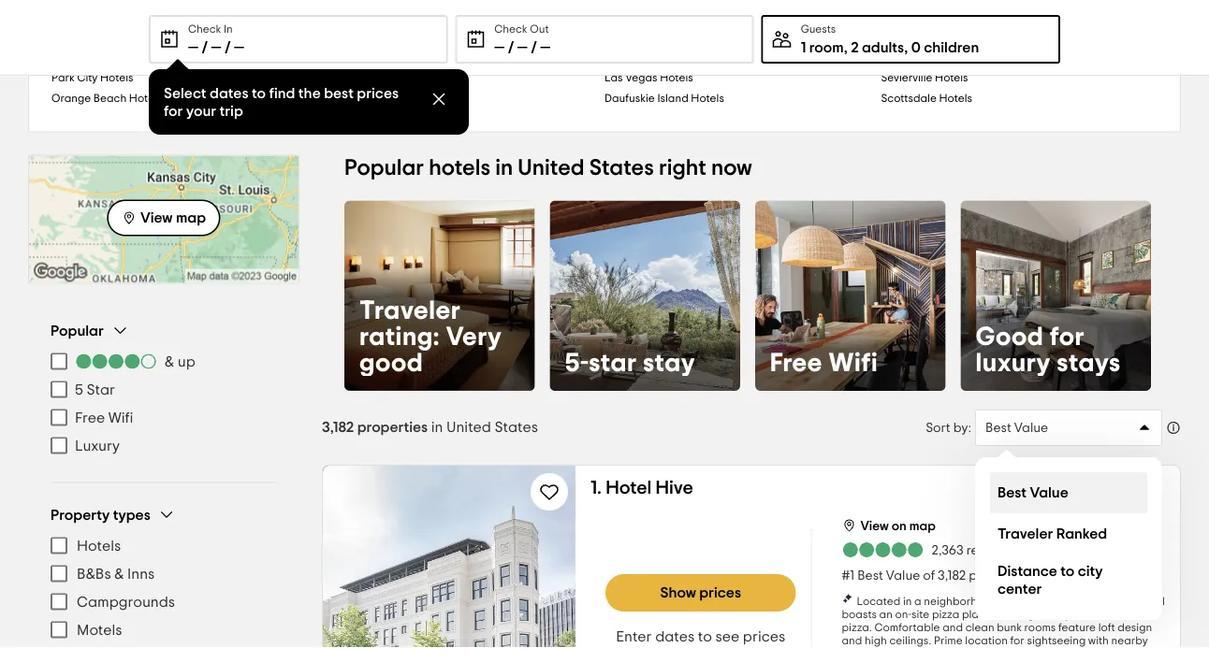 Task type: describe. For each thing, give the bounding box(es) containing it.
2 , from the left
[[904, 40, 908, 55]]

adults
[[862, 40, 904, 55]]

hotels left 'close' image
[[389, 93, 422, 104]]

inns
[[127, 567, 155, 582]]

traveler rating: very good link
[[344, 201, 535, 391]]

places
[[969, 570, 1009, 583]]

scottsdale
[[881, 93, 937, 104]]

6 — from the left
[[540, 40, 550, 55]]

view for view map
[[140, 211, 173, 226]]

four
[[328, 11, 351, 22]]

pizza
[[932, 609, 959, 620]]

property
[[51, 508, 110, 523]]

now
[[711, 157, 752, 180]]

2,363
[[932, 545, 963, 558]]

hotels right 'corners'
[[397, 11, 431, 22]]

feature
[[1058, 622, 1096, 634]]

1 vertical spatial value
[[1030, 486, 1068, 501]]

hotel
[[606, 479, 652, 498]]

4.0 of 5 bubbles image
[[75, 354, 157, 369]]

delicious
[[1108, 609, 1154, 620]]

traveler for rating:
[[359, 298, 461, 324]]

island
[[657, 93, 688, 104]]

located in a neighborhood famed for tasty pizzas, this hotel boasts an on-site pizza place offering freshly made, delicious pizza. comfortable and clean bunk rooms feature loft design and high ceilings. prime location for sightseeing with nea button
[[842, 593, 1165, 648]]

hotels inside "link"
[[187, 11, 220, 22]]

park
[[51, 73, 75, 84]]

hotels up sevierville hotels link
[[983, 52, 1016, 63]]

oahu hotels
[[328, 73, 392, 84]]

hotels down children on the right
[[935, 73, 968, 84]]

1 for best
[[850, 570, 854, 583]]

property types
[[51, 508, 150, 523]]

5-star stay
[[565, 350, 696, 376]]

check in — / — / —
[[188, 23, 244, 55]]

2 vertical spatial states
[[1111, 570, 1149, 583]]

free inside group
[[75, 410, 105, 425]]

0 horizontal spatial &
[[114, 567, 124, 582]]

good
[[359, 350, 423, 376]]

1 horizontal spatial stay
[[1028, 570, 1053, 583]]

2 vertical spatial best
[[857, 570, 883, 583]]

5.0 of 5 bubbles. 2,363 reviews element
[[842, 541, 1010, 560]]

florida
[[328, 52, 365, 63]]

map inside view on map button
[[909, 520, 936, 533]]

located
[[857, 596, 900, 607]]

to left see
[[698, 630, 712, 645]]

hotels
[[429, 157, 490, 180]]

for up freshly
[[1036, 596, 1050, 607]]

kissimmee
[[605, 52, 657, 63]]

city
[[1078, 564, 1103, 579]]

distance to city center
[[998, 564, 1103, 597]]

hotels right keys
[[393, 52, 426, 63]]

daufuskie
[[605, 93, 655, 104]]

popular for popular
[[51, 323, 104, 338]]

best value inside best value 'popup button'
[[985, 422, 1048, 435]]

to inside select dates to find the best prices for your trip
[[252, 86, 266, 101]]

luxury
[[976, 350, 1051, 376]]

2 / from the left
[[224, 40, 231, 55]]

corners
[[353, 11, 395, 22]]

gulf shores hotels link
[[328, 88, 605, 109]]

scottsdale hotels link
[[881, 88, 1158, 109]]

3 — from the left
[[234, 40, 244, 55]]

maui hotels panama city beach hotels
[[51, 31, 942, 63]]

close image
[[430, 90, 448, 109]]

united for properties
[[446, 420, 491, 435]]

states for popular hotels in united states right now
[[589, 157, 654, 180]]

hotels up myrtle
[[909, 31, 942, 43]]

group containing property types
[[51, 506, 277, 648]]

kissimmee hotels link
[[605, 47, 881, 68]]

ranked
[[1056, 527, 1107, 542]]

0 vertical spatial 3,182
[[322, 420, 354, 435]]

in right properties
[[431, 420, 443, 435]]

bunk
[[997, 622, 1022, 634]]

free wifi inside free wifi link
[[770, 350, 878, 376]]

1 vertical spatial best value
[[998, 486, 1068, 501]]

5-
[[565, 350, 589, 376]]

prices inside select dates to find the best prices for your trip
[[357, 86, 399, 101]]

show
[[660, 586, 696, 601]]

located in a neighborhood famed for tasty pizzas, this hotel boasts an on-site pizza place offering freshly made, delicious pizza. comfortable and clean bunk rooms feature loft design and high ceilings. prime location for sightseeing with nea
[[842, 596, 1165, 648]]

greater palm springs hotels link
[[881, 6, 1158, 27]]

4 / from the left
[[531, 40, 537, 55]]

california desert hotels link
[[605, 6, 881, 27]]

2 vertical spatial value
[[886, 570, 920, 583]]

hotels left select
[[129, 93, 162, 104]]

1 vertical spatial and
[[842, 635, 862, 647]]

pizzas,
[[1080, 596, 1116, 607]]

star
[[86, 382, 115, 397]]

hotels right desert
[[694, 11, 727, 22]]

hotels right island at the right top of page
[[691, 93, 724, 104]]

las
[[605, 73, 623, 84]]

view map
[[140, 211, 206, 226]]

stays
[[1057, 350, 1121, 376]]

in up tasty
[[1056, 570, 1066, 583]]

view on map
[[860, 520, 936, 533]]

menu for popular
[[51, 348, 277, 460]]

good for luxury stays
[[976, 324, 1121, 376]]

select dates to find the best prices for your trip
[[164, 86, 399, 118]]

city inside the maui hotels panama city beach hotels
[[97, 52, 117, 63]]

save to a trip image
[[538, 481, 561, 503]]

2 — from the left
[[211, 40, 221, 55]]

sevierville hotels link
[[881, 68, 1158, 88]]

0 vertical spatial stay
[[643, 350, 696, 376]]

5-star stay link
[[550, 201, 740, 391]]

view map button
[[107, 200, 220, 236]]

enter dates to see prices
[[616, 630, 785, 645]]

on
[[891, 520, 906, 533]]

hotels up island at the right top of page
[[660, 73, 693, 84]]

select
[[164, 86, 206, 101]]

beach inside sevierville hotels orange beach hotels
[[93, 93, 127, 104]]

show prices
[[660, 586, 741, 601]]

reviews
[[966, 545, 1010, 558]]

popular for popular hotels in united states right now
[[344, 157, 424, 180]]

freshly
[[1037, 609, 1071, 620]]

prime
[[934, 635, 963, 647]]

greater
[[881, 11, 922, 22]]

north for carolina
[[51, 11, 81, 22]]

park city hotels link
[[51, 68, 328, 88]]

1 horizontal spatial &
[[165, 354, 174, 369]]

very
[[446, 324, 502, 350]]

ceilings.
[[889, 635, 931, 647]]

an
[[879, 609, 893, 620]]

maui hotels link
[[881, 27, 1158, 47]]

free wifi inside group
[[75, 410, 133, 425]]

1 / from the left
[[202, 40, 208, 55]]

#
[[842, 570, 850, 583]]

5 — from the left
[[517, 40, 528, 55]]

place
[[962, 609, 992, 620]]

up
[[178, 354, 195, 369]]

a
[[914, 596, 921, 607]]

# 1 best value of 3,182 places to stay in united states
[[842, 570, 1149, 583]]

comfortable
[[874, 622, 940, 634]]

with
[[1088, 635, 1109, 647]]

gulf
[[328, 93, 349, 104]]

check for check out — / — / —
[[494, 23, 527, 35]]

guests
[[801, 23, 836, 35]]

2 horizontal spatial united
[[1069, 570, 1108, 583]]

kissimmee hotels
[[605, 52, 693, 63]]

check for check in — / — / —
[[188, 23, 221, 35]]

trip
[[219, 103, 243, 118]]

dates for enter
[[655, 630, 695, 645]]

north carolina mountains hotels
[[51, 11, 220, 22]]

map inside the view map button
[[176, 211, 206, 226]]

enter
[[616, 630, 652, 645]]



Task type: locate. For each thing, give the bounding box(es) containing it.
0 vertical spatial states
[[589, 157, 654, 180]]

on-
[[895, 609, 911, 620]]

1 vertical spatial wifi
[[108, 410, 133, 425]]

1 , from the left
[[844, 40, 848, 55]]

view for view on map
[[860, 520, 889, 533]]

wifi inside menu
[[108, 410, 133, 425]]

1 group from the top
[[51, 321, 277, 460]]

by:
[[953, 422, 971, 435]]

& left inns
[[114, 567, 124, 582]]

1 horizontal spatial united
[[518, 157, 584, 180]]

0 horizontal spatial check
[[188, 23, 221, 35]]

, left '0'
[[904, 40, 908, 55]]

united down sevierville hotels orange beach hotels
[[518, 157, 584, 180]]

1 vertical spatial north
[[881, 52, 910, 63]]

beach down north carolina mountains hotels
[[120, 52, 153, 63]]

good
[[976, 324, 1044, 350]]

1 horizontal spatial ,
[[904, 40, 908, 55]]

menu
[[51, 348, 277, 460], [51, 532, 277, 644]]

& up
[[165, 354, 195, 369]]

offering
[[994, 609, 1034, 620]]

hotels up the check in — / — / — at the top left
[[187, 11, 220, 22]]

best up traveler ranked on the right of the page
[[998, 486, 1027, 501]]

in
[[224, 23, 233, 35]]

hotels
[[187, 11, 220, 22], [397, 11, 431, 22], [694, 11, 727, 22], [993, 11, 1026, 22], [909, 31, 942, 43], [155, 52, 189, 63], [393, 52, 426, 63], [660, 52, 693, 63], [983, 52, 1016, 63], [100, 73, 133, 84], [359, 73, 392, 84], [660, 73, 693, 84], [935, 73, 968, 84], [129, 93, 162, 104], [389, 93, 422, 104], [691, 93, 724, 104], [939, 93, 972, 104], [77, 539, 121, 554]]

luxury
[[75, 438, 120, 453]]

1 check from the left
[[188, 23, 221, 35]]

1
[[801, 40, 806, 55], [850, 570, 854, 583]]

2,363 reviews button
[[842, 541, 1010, 560]]

view inside button
[[860, 520, 889, 533]]

vegas
[[625, 73, 657, 84]]

1 horizontal spatial free
[[770, 350, 823, 376]]

value down luxury
[[1014, 422, 1048, 435]]

to left city
[[1060, 564, 1075, 579]]

traveler up good
[[359, 298, 461, 324]]

1 horizontal spatial wifi
[[829, 350, 878, 376]]

for right good
[[1050, 324, 1085, 350]]

best value
[[985, 422, 1048, 435], [998, 486, 1068, 501]]

this
[[1118, 596, 1136, 607]]

0 horizontal spatial view
[[140, 211, 173, 226]]

1 vertical spatial dates
[[655, 630, 695, 645]]

2 vertical spatial united
[[1069, 570, 1108, 583]]

check out — / — / —
[[494, 23, 550, 55]]

0 vertical spatial city
[[97, 52, 117, 63]]

north for myrtle
[[881, 52, 910, 63]]

tasty
[[1052, 596, 1078, 607]]

0 vertical spatial popular
[[344, 157, 424, 180]]

hotels right park on the top of page
[[100, 73, 133, 84]]

group containing popular
[[51, 321, 277, 460]]

prices down oahu hotels
[[357, 86, 399, 101]]

hotels right scottsdale
[[939, 93, 972, 104]]

menu containing hotels
[[51, 532, 277, 644]]

0 horizontal spatial free
[[75, 410, 105, 425]]

traveler for ranked
[[998, 527, 1053, 542]]

0 vertical spatial traveler
[[359, 298, 461, 324]]

to left find
[[252, 86, 266, 101]]

dates inside select dates to find the best prices for your trip
[[210, 86, 248, 101]]

1 vertical spatial united
[[446, 420, 491, 435]]

list box
[[975, 458, 1162, 620]]

3,182 left properties
[[322, 420, 354, 435]]

for down bunk
[[1010, 635, 1025, 647]]

&
[[165, 354, 174, 369], [114, 567, 124, 582]]

find
[[269, 86, 295, 101]]

0 vertical spatial best
[[985, 422, 1011, 435]]

0 horizontal spatial free wifi
[[75, 410, 133, 425]]

the
[[298, 86, 321, 101]]

free wifi
[[770, 350, 878, 376], [75, 410, 133, 425]]

1 vertical spatial 3,182
[[938, 570, 966, 583]]

3,182 properties in united states
[[322, 420, 538, 435]]

0 vertical spatial north
[[51, 11, 81, 22]]

0 vertical spatial united
[[518, 157, 584, 180]]

menu containing & up
[[51, 348, 277, 460]]

north inside north myrtle beach hotels park city hotels
[[881, 52, 910, 63]]

for inside good for luxury stays
[[1050, 324, 1085, 350]]

0 horizontal spatial 3,182
[[322, 420, 354, 435]]

1 up boasts
[[850, 570, 854, 583]]

dates right enter
[[655, 630, 695, 645]]

orange beach hotels link
[[51, 88, 328, 109]]

star
[[589, 350, 637, 376]]

0 vertical spatial &
[[165, 354, 174, 369]]

0 vertical spatial and
[[942, 622, 963, 634]]

north myrtle beach hotels link
[[881, 47, 1158, 68]]

desert
[[658, 11, 692, 22]]

for down select
[[164, 103, 183, 118]]

out
[[530, 23, 549, 35]]

check left in
[[188, 23, 221, 35]]

of
[[923, 570, 935, 583]]

for inside select dates to find the best prices for your trip
[[164, 103, 183, 118]]

motels
[[77, 623, 122, 638]]

dates for select
[[210, 86, 248, 101]]

check inside the check in — / — / —
[[188, 23, 221, 35]]

1 vertical spatial free
[[75, 410, 105, 425]]

sort by:
[[926, 422, 971, 435]]

best
[[324, 86, 354, 101]]

to inside 'distance to city center'
[[1060, 564, 1075, 579]]

2 horizontal spatial prices
[[743, 630, 785, 645]]

0 horizontal spatial north
[[51, 11, 81, 22]]

4 — from the left
[[494, 40, 505, 55]]

and up prime
[[942, 622, 963, 634]]

best right by:
[[985, 422, 1011, 435]]

0 vertical spatial free
[[770, 350, 823, 376]]

0 horizontal spatial 1
[[801, 40, 806, 55]]

/ up park city hotels link
[[202, 40, 208, 55]]

0 horizontal spatial traveler
[[359, 298, 461, 324]]

check left out
[[494, 23, 527, 35]]

stay right star
[[643, 350, 696, 376]]

north myrtle beach hotels park city hotels
[[51, 52, 1016, 84]]

north inside "link"
[[51, 11, 81, 22]]

1 horizontal spatial popular
[[344, 157, 424, 180]]

prices right see
[[743, 630, 785, 645]]

children
[[924, 40, 979, 55]]

1 horizontal spatial prices
[[699, 586, 741, 601]]

see
[[715, 630, 740, 645]]

loft
[[1098, 622, 1115, 634]]

beach
[[120, 52, 153, 63], [948, 52, 981, 63], [93, 93, 127, 104]]

1 vertical spatial &
[[114, 567, 124, 582]]

states up save to a trip image
[[495, 420, 538, 435]]

value inside 'popup button'
[[1014, 422, 1048, 435]]

city inside north myrtle beach hotels park city hotels
[[77, 73, 98, 84]]

0 horizontal spatial united
[[446, 420, 491, 435]]

traveler up distance
[[998, 527, 1053, 542]]

/ up sevierville hotels orange beach hotels
[[508, 40, 514, 55]]

0 vertical spatial dates
[[210, 86, 248, 101]]

view inside button
[[140, 211, 173, 226]]

& left up at the bottom left of page
[[165, 354, 174, 369]]

guests 1 room , 2 adults , 0 children
[[801, 23, 979, 55]]

site
[[911, 609, 929, 620]]

stay up 'famed'
[[1028, 570, 1053, 583]]

check
[[188, 23, 221, 35], [494, 23, 527, 35]]

/ down in
[[224, 40, 231, 55]]

popular down gulf shores hotels
[[344, 157, 424, 180]]

list box containing best value
[[975, 458, 1162, 620]]

best inside 'popup button'
[[985, 422, 1011, 435]]

menu for property types
[[51, 532, 277, 644]]

1 horizontal spatial and
[[942, 622, 963, 634]]

hotels up b&bs
[[77, 539, 121, 554]]

1 vertical spatial free wifi
[[75, 410, 133, 425]]

prices right show
[[699, 586, 741, 601]]

sightseeing
[[1027, 635, 1086, 647]]

city
[[97, 52, 117, 63], [77, 73, 98, 84]]

1 vertical spatial traveler
[[998, 527, 1053, 542]]

1 horizontal spatial 3,182
[[938, 570, 966, 583]]

hotels up las vegas hotels
[[660, 52, 693, 63]]

traveler inside traveler rating: very good
[[359, 298, 461, 324]]

hotels inside group
[[77, 539, 121, 554]]

map
[[176, 211, 206, 226], [909, 520, 936, 533]]

2
[[851, 40, 859, 55]]

0 horizontal spatial stay
[[643, 350, 696, 376]]

hotels up gulf shores hotels
[[359, 73, 392, 84]]

3,182
[[322, 420, 354, 435], [938, 570, 966, 583]]

popular
[[344, 157, 424, 180], [51, 323, 104, 338]]

made,
[[1073, 609, 1106, 620]]

1 horizontal spatial map
[[909, 520, 936, 533]]

carolina
[[83, 11, 128, 22]]

boasts
[[842, 609, 877, 620]]

1 vertical spatial states
[[495, 420, 538, 435]]

north
[[51, 11, 81, 22], [881, 52, 910, 63]]

beach inside north myrtle beach hotels park city hotels
[[948, 52, 981, 63]]

popular up 4.0 of 5 bubbles "image"
[[51, 323, 104, 338]]

states for 3,182 properties in united states
[[495, 420, 538, 435]]

/
[[202, 40, 208, 55], [224, 40, 231, 55], [508, 40, 514, 55], [531, 40, 537, 55]]

stay
[[643, 350, 696, 376], [1028, 570, 1053, 583]]

2 vertical spatial prices
[[743, 630, 785, 645]]

1 vertical spatial city
[[77, 73, 98, 84]]

1 vertical spatial best
[[998, 486, 1027, 501]]

1 left room
[[801, 40, 806, 55]]

1 horizontal spatial dates
[[655, 630, 695, 645]]

1 horizontal spatial 1
[[850, 570, 854, 583]]

distance
[[998, 564, 1057, 579]]

1 horizontal spatial states
[[589, 157, 654, 180]]

0 vertical spatial menu
[[51, 348, 277, 460]]

0 vertical spatial value
[[1014, 422, 1048, 435]]

orange
[[51, 93, 91, 104]]

free wifi link
[[755, 201, 946, 391]]

states
[[589, 157, 654, 180], [495, 420, 538, 435], [1111, 570, 1149, 583]]

dates up trip in the left of the page
[[210, 86, 248, 101]]

0 vertical spatial free wifi
[[770, 350, 878, 376]]

right
[[659, 157, 706, 180]]

high
[[865, 635, 887, 647]]

5 star
[[75, 382, 115, 397]]

myrtle
[[913, 52, 945, 63]]

1 vertical spatial popular
[[51, 323, 104, 338]]

popular hotels in united states right now
[[344, 157, 752, 180]]

0 horizontal spatial prices
[[357, 86, 399, 101]]

—
[[188, 40, 198, 55], [211, 40, 221, 55], [234, 40, 244, 55], [494, 40, 505, 55], [517, 40, 528, 55], [540, 40, 550, 55]]

value left of
[[886, 570, 920, 583]]

2 group from the top
[[51, 506, 277, 648]]

/ down out
[[531, 40, 537, 55]]

0 vertical spatial group
[[51, 321, 277, 460]]

popular inside group
[[51, 323, 104, 338]]

1 horizontal spatial view
[[860, 520, 889, 533]]

beach right myrtle
[[948, 52, 981, 63]]

in left a
[[903, 596, 912, 607]]

states left right
[[589, 157, 654, 180]]

2 check from the left
[[494, 23, 527, 35]]

1 vertical spatial menu
[[51, 532, 277, 644]]

0 horizontal spatial wifi
[[108, 410, 133, 425]]

united for hotels
[[518, 157, 584, 180]]

0 vertical spatial best value
[[985, 422, 1048, 435]]

traveler rating: very good
[[359, 298, 502, 376]]

city right "panama"
[[97, 52, 117, 63]]

and down pizza.
[[842, 635, 862, 647]]

to up 'famed'
[[1012, 570, 1025, 583]]

hotels up maui hotels link
[[993, 11, 1026, 22]]

2 menu from the top
[[51, 532, 277, 644]]

2 horizontal spatial states
[[1111, 570, 1149, 583]]

1 horizontal spatial check
[[494, 23, 527, 35]]

1 vertical spatial view
[[860, 520, 889, 533]]

states up this
[[1111, 570, 1149, 583]]

0 horizontal spatial states
[[495, 420, 538, 435]]

rating:
[[359, 324, 440, 350]]

0 vertical spatial wifi
[[829, 350, 878, 376]]

2,363 reviews
[[932, 545, 1010, 558]]

best right #
[[857, 570, 883, 583]]

0 horizontal spatial dates
[[210, 86, 248, 101]]

1 vertical spatial prices
[[699, 586, 741, 601]]

0 vertical spatial map
[[176, 211, 206, 226]]

north left carolina in the top of the page
[[51, 11, 81, 22]]

0 horizontal spatial popular
[[51, 323, 104, 338]]

3,182 right of
[[938, 570, 966, 583]]

value up traveler ranked on the right of the page
[[1030, 486, 1068, 501]]

shores
[[351, 93, 387, 104]]

0 horizontal spatial map
[[176, 211, 206, 226]]

panama city beach hotels link
[[51, 47, 328, 68]]

palm
[[924, 11, 949, 22]]

3 / from the left
[[508, 40, 514, 55]]

north down maui
[[881, 52, 910, 63]]

0 vertical spatial 1
[[801, 40, 806, 55]]

1 vertical spatial 1
[[850, 570, 854, 583]]

las vegas hotels link
[[605, 68, 881, 88]]

1 vertical spatial stay
[[1028, 570, 1053, 583]]

group
[[51, 321, 277, 460], [51, 506, 277, 648]]

in right hotels
[[495, 157, 513, 180]]

city right park on the top of page
[[77, 73, 98, 84]]

1 horizontal spatial free wifi
[[770, 350, 878, 376]]

beach inside the maui hotels panama city beach hotels
[[120, 52, 153, 63]]

united up pizzas,
[[1069, 570, 1108, 583]]

1 horizontal spatial north
[[881, 52, 910, 63]]

beach right orange
[[93, 93, 127, 104]]

location
[[965, 635, 1008, 647]]

1 vertical spatial group
[[51, 506, 277, 648]]

0 horizontal spatial ,
[[844, 40, 848, 55]]

0 vertical spatial view
[[140, 211, 173, 226]]

1 — from the left
[[188, 40, 198, 55]]

design
[[1118, 622, 1152, 634]]

1 vertical spatial map
[[909, 520, 936, 533]]

1 inside guests 1 room , 2 adults , 0 children
[[801, 40, 806, 55]]

in inside "located in a neighborhood famed for tasty pizzas, this hotel boasts an on-site pizza place offering freshly made, delicious pizza. comfortable and clean bunk rooms feature loft design and high ceilings. prime location for sightseeing with nea"
[[903, 596, 912, 607]]

1 for room
[[801, 40, 806, 55]]

traveler ranked
[[998, 527, 1107, 542]]

best value button
[[975, 410, 1162, 446]]

best value up traveler ranked on the right of the page
[[998, 486, 1068, 501]]

1 menu from the top
[[51, 348, 277, 460]]

hotels up park city hotels link
[[155, 52, 189, 63]]

prices inside show prices button
[[699, 586, 741, 601]]

0 horizontal spatial and
[[842, 635, 862, 647]]

check inside check out — / — / —
[[494, 23, 527, 35]]

, left 2
[[844, 40, 848, 55]]

0 vertical spatial prices
[[357, 86, 399, 101]]

1 horizontal spatial traveler
[[998, 527, 1053, 542]]

best value right by:
[[985, 422, 1048, 435]]

good for luxury stays link
[[961, 201, 1151, 391]]

united right properties
[[446, 420, 491, 435]]

keys
[[367, 52, 391, 63]]



Task type: vqa. For each thing, say whether or not it's contained in the screenshot.
the top Policies
no



